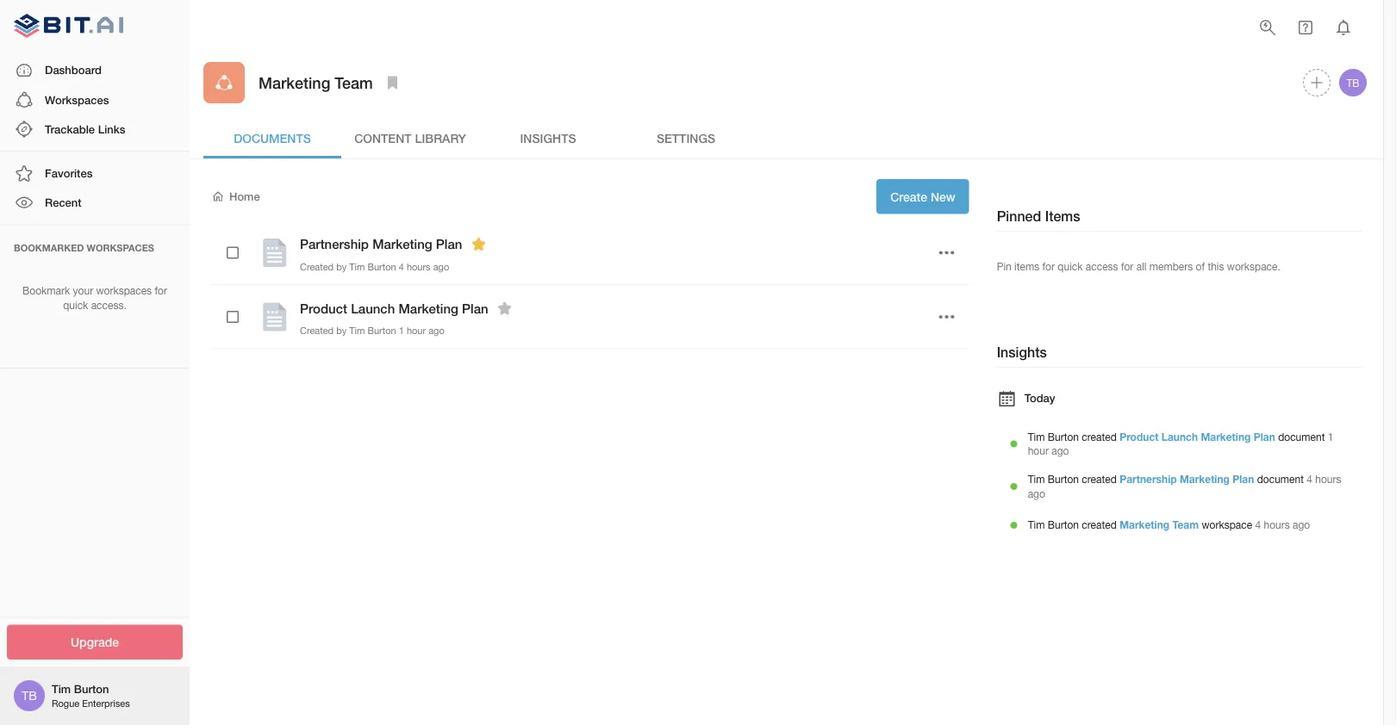 Task type: vqa. For each thing, say whether or not it's contained in the screenshot.
the 1
yes



Task type: describe. For each thing, give the bounding box(es) containing it.
by for product
[[336, 326, 347, 337]]

marketing up partnership marketing plan "link"
[[1201, 431, 1251, 443]]

ago inside the 4 hours ago
[[1028, 488, 1046, 500]]

settings
[[657, 131, 716, 145]]

tim burton created marketing team workspace 4 hours ago
[[1028, 519, 1311, 532]]

links
[[98, 122, 125, 136]]

pin
[[997, 260, 1012, 272]]

created for product launch marketing plan
[[300, 326, 334, 337]]

1 vertical spatial team
[[1173, 519, 1199, 532]]

0 vertical spatial document
[[1279, 431, 1325, 443]]

0 horizontal spatial 1
[[399, 326, 404, 337]]

access
[[1086, 260, 1119, 272]]

0 vertical spatial launch
[[351, 301, 395, 316]]

home link
[[210, 189, 260, 205]]

all
[[1137, 260, 1147, 272]]

bookmark image
[[383, 72, 403, 93]]

tb inside button
[[1347, 77, 1360, 89]]

trackable links
[[45, 122, 125, 136]]

of
[[1196, 260, 1205, 272]]

create
[[891, 190, 928, 204]]

pinned
[[997, 208, 1042, 225]]

create new button
[[877, 179, 970, 214]]

quick inside bookmark your workspaces for quick access.
[[63, 299, 88, 312]]

1 horizontal spatial 4
[[1256, 519, 1261, 532]]

1 vertical spatial product
[[1120, 431, 1159, 443]]

0 vertical spatial team
[[335, 73, 373, 92]]

workspace
[[1202, 519, 1253, 532]]

2 horizontal spatial for
[[1121, 260, 1134, 272]]

remove favorite image
[[468, 234, 489, 255]]

pin items for quick access for all members of this workspace.
[[997, 260, 1281, 272]]

marketing up documents
[[259, 73, 330, 92]]

burton for tim burton rogue enterprises
[[74, 683, 109, 696]]

new
[[931, 190, 956, 204]]

4 hours ago
[[1028, 474, 1342, 500]]

bookmarked
[[14, 242, 84, 254]]

dashboard button
[[0, 56, 190, 85]]

content library link
[[341, 117, 479, 159]]

tim burton created product launch marketing plan document
[[1028, 431, 1325, 443]]

content library
[[354, 131, 466, 145]]

tim for tim burton created partnership marketing plan document
[[1028, 474, 1045, 486]]

0 horizontal spatial 4
[[399, 261, 404, 272]]

marketing team
[[259, 73, 373, 92]]

access.
[[91, 299, 127, 312]]

created for marketing
[[1082, 519, 1117, 532]]

0 vertical spatial hour
[[407, 326, 426, 337]]

1 inside 1 hour ago
[[1328, 431, 1334, 443]]

hour inside 1 hour ago
[[1028, 445, 1049, 457]]

enterprises
[[82, 699, 130, 710]]

ago inside 1 hour ago
[[1052, 445, 1069, 457]]

tim for tim burton created product launch marketing plan document
[[1028, 431, 1045, 443]]

documents
[[234, 131, 311, 145]]

for inside bookmark your workspaces for quick access.
[[155, 285, 167, 297]]

marketing up created by tim burton 4 hours ago
[[373, 237, 432, 252]]

this
[[1208, 260, 1225, 272]]

pinned items
[[997, 208, 1081, 225]]

0 vertical spatial hours
[[407, 261, 431, 272]]

bookmark
[[23, 285, 70, 297]]

recent
[[45, 196, 82, 209]]

1 vertical spatial document
[[1257, 474, 1304, 486]]

1 vertical spatial insights
[[997, 344, 1047, 361]]

4 inside the 4 hours ago
[[1307, 474, 1313, 486]]

marketing team link
[[1120, 519, 1199, 532]]



Task type: locate. For each thing, give the bounding box(es) containing it.
recent button
[[0, 188, 190, 218]]

for right workspaces
[[155, 285, 167, 297]]

tim inside "tim burton rogue enterprises"
[[52, 683, 71, 696]]

0 horizontal spatial quick
[[63, 299, 88, 312]]

items
[[1045, 208, 1081, 225]]

quick left access
[[1058, 260, 1083, 272]]

0 vertical spatial product
[[300, 301, 347, 316]]

3 created from the top
[[1082, 519, 1117, 532]]

created for partnership marketing plan
[[300, 261, 334, 272]]

0 horizontal spatial product
[[300, 301, 347, 316]]

1 vertical spatial 1
[[1328, 431, 1334, 443]]

tim burton rogue enterprises
[[52, 683, 130, 710]]

product up tim burton created partnership marketing plan document
[[1120, 431, 1159, 443]]

0 horizontal spatial launch
[[351, 301, 395, 316]]

1 horizontal spatial product
[[1120, 431, 1159, 443]]

2 vertical spatial 4
[[1256, 519, 1261, 532]]

content
[[354, 131, 412, 145]]

1 horizontal spatial partnership
[[1120, 474, 1177, 486]]

favorite image
[[495, 298, 515, 319]]

favorites button
[[0, 159, 190, 188]]

launch up created by tim burton 1 hour ago
[[351, 301, 395, 316]]

product up created by tim burton 1 hour ago
[[300, 301, 347, 316]]

1 vertical spatial created
[[1082, 474, 1117, 486]]

1 hour ago
[[1028, 431, 1334, 457]]

1 horizontal spatial quick
[[1058, 260, 1083, 272]]

1 created from the top
[[300, 261, 334, 272]]

items
[[1015, 260, 1040, 272]]

created up tim burton created partnership marketing plan document
[[1082, 431, 1117, 443]]

plan
[[436, 237, 462, 252], [462, 301, 489, 316], [1254, 431, 1276, 443], [1233, 474, 1255, 486]]

1 vertical spatial launch
[[1162, 431, 1198, 443]]

1 horizontal spatial insights
[[997, 344, 1047, 361]]

favorites
[[45, 167, 93, 180]]

by for partnership
[[336, 261, 347, 272]]

hour down today
[[1028, 445, 1049, 457]]

members
[[1150, 260, 1193, 272]]

documents link
[[203, 117, 341, 159]]

insights inside insights link
[[520, 131, 576, 145]]

1 vertical spatial quick
[[63, 299, 88, 312]]

hours inside the 4 hours ago
[[1316, 474, 1342, 486]]

1 vertical spatial partnership
[[1120, 474, 1177, 486]]

settings link
[[617, 117, 755, 159]]

burton inside "tim burton rogue enterprises"
[[74, 683, 109, 696]]

bookmark your workspaces for quick access.
[[23, 285, 167, 312]]

0 horizontal spatial team
[[335, 73, 373, 92]]

hour down product launch marketing plan
[[407, 326, 426, 337]]

tb
[[1347, 77, 1360, 89], [22, 689, 37, 703]]

partnership up marketing team link
[[1120, 474, 1177, 486]]

0 vertical spatial tb
[[1347, 77, 1360, 89]]

today
[[1025, 391, 1056, 405]]

marketing up created by tim burton 1 hour ago
[[399, 301, 459, 316]]

marketing down tim burton created partnership marketing plan document
[[1120, 519, 1170, 532]]

2 by from the top
[[336, 326, 347, 337]]

insights link
[[479, 117, 617, 159]]

home
[[229, 190, 260, 203]]

by down product launch marketing plan
[[336, 326, 347, 337]]

0 vertical spatial by
[[336, 261, 347, 272]]

tab list
[[203, 117, 1370, 159]]

by down partnership marketing plan
[[336, 261, 347, 272]]

1 vertical spatial by
[[336, 326, 347, 337]]

trackable
[[45, 122, 95, 136]]

created up tim burton created marketing team workspace 4 hours ago
[[1082, 474, 1117, 486]]

upgrade
[[71, 636, 119, 650]]

burton
[[368, 261, 396, 272], [368, 326, 396, 337], [1048, 431, 1079, 443], [1048, 474, 1079, 486], [1048, 519, 1079, 532], [74, 683, 109, 696]]

quick
[[1058, 260, 1083, 272], [63, 299, 88, 312]]

created for product
[[1082, 431, 1117, 443]]

partnership marketing plan
[[300, 237, 462, 252]]

1 horizontal spatial tb
[[1347, 77, 1360, 89]]

document
[[1279, 431, 1325, 443], [1257, 474, 1304, 486]]

2 vertical spatial hours
[[1264, 519, 1290, 532]]

workspace.
[[1227, 260, 1281, 272]]

tim burton created partnership marketing plan document
[[1028, 474, 1304, 486]]

workspaces
[[96, 285, 152, 297]]

tim
[[349, 261, 365, 272], [349, 326, 365, 337], [1028, 431, 1045, 443], [1028, 474, 1045, 486], [1028, 519, 1045, 532], [52, 683, 71, 696]]

2 horizontal spatial hours
[[1316, 474, 1342, 486]]

tim for tim burton rogue enterprises
[[52, 683, 71, 696]]

created down partnership marketing plan
[[300, 261, 334, 272]]

created for partnership
[[1082, 474, 1117, 486]]

tim for tim burton created marketing team workspace 4 hours ago
[[1028, 519, 1045, 532]]

0 horizontal spatial for
[[155, 285, 167, 297]]

upgrade button
[[7, 625, 183, 660]]

library
[[415, 131, 466, 145]]

0 vertical spatial partnership
[[300, 237, 369, 252]]

1
[[399, 326, 404, 337], [1328, 431, 1334, 443]]

1 created from the top
[[1082, 431, 1117, 443]]

2 vertical spatial created
[[1082, 519, 1117, 532]]

1 horizontal spatial for
[[1043, 260, 1055, 272]]

launch up partnership marketing plan "link"
[[1162, 431, 1198, 443]]

tab list containing documents
[[203, 117, 1370, 159]]

1 vertical spatial created
[[300, 326, 334, 337]]

product
[[300, 301, 347, 316], [1120, 431, 1159, 443]]

burton for tim burton created product launch marketing plan document
[[1048, 431, 1079, 443]]

team down the 4 hours ago
[[1173, 519, 1199, 532]]

product launch marketing plan link
[[1120, 431, 1276, 443]]

1 vertical spatial hours
[[1316, 474, 1342, 486]]

team left bookmark icon
[[335, 73, 373, 92]]

dashboard
[[45, 63, 102, 77]]

for right items
[[1043, 260, 1055, 272]]

by
[[336, 261, 347, 272], [336, 326, 347, 337]]

2 created from the top
[[1082, 474, 1117, 486]]

1 horizontal spatial hour
[[1028, 445, 1049, 457]]

workspaces
[[45, 93, 109, 106]]

0 horizontal spatial insights
[[520, 131, 576, 145]]

1 vertical spatial 4
[[1307, 474, 1313, 486]]

2 created from the top
[[300, 326, 334, 337]]

1 horizontal spatial hours
[[1264, 519, 1290, 532]]

0 vertical spatial 1
[[399, 326, 404, 337]]

launch
[[351, 301, 395, 316], [1162, 431, 1198, 443]]

burton for tim burton created partnership marketing plan document
[[1048, 474, 1079, 486]]

create new
[[891, 190, 956, 204]]

workspaces button
[[0, 85, 190, 115]]

quick down your
[[63, 299, 88, 312]]

1 vertical spatial hour
[[1028, 445, 1049, 457]]

hour
[[407, 326, 426, 337], [1028, 445, 1049, 457]]

trackable links button
[[0, 115, 190, 144]]

created left marketing team link
[[1082, 519, 1117, 532]]

created
[[1082, 431, 1117, 443], [1082, 474, 1117, 486], [1082, 519, 1117, 532]]

product launch marketing plan
[[300, 301, 489, 316]]

1 by from the top
[[336, 261, 347, 272]]

1 vertical spatial tb
[[22, 689, 37, 703]]

0 horizontal spatial partnership
[[300, 237, 369, 252]]

tb button
[[1337, 66, 1370, 99]]

ago
[[433, 261, 449, 272], [429, 326, 445, 337], [1052, 445, 1069, 457], [1028, 488, 1046, 500], [1293, 519, 1311, 532]]

2 horizontal spatial 4
[[1307, 474, 1313, 486]]

marketing
[[259, 73, 330, 92], [373, 237, 432, 252], [399, 301, 459, 316], [1201, 431, 1251, 443], [1180, 474, 1230, 486], [1120, 519, 1170, 532]]

0 vertical spatial quick
[[1058, 260, 1083, 272]]

hours
[[407, 261, 431, 272], [1316, 474, 1342, 486], [1264, 519, 1290, 532]]

burton for tim burton created marketing team workspace 4 hours ago
[[1048, 519, 1079, 532]]

created by tim burton 1 hour ago
[[300, 326, 445, 337]]

for left all
[[1121, 260, 1134, 272]]

created
[[300, 261, 334, 272], [300, 326, 334, 337]]

1 horizontal spatial launch
[[1162, 431, 1198, 443]]

partnership marketing plan link
[[1120, 474, 1255, 486]]

4
[[399, 261, 404, 272], [1307, 474, 1313, 486], [1256, 519, 1261, 532]]

for
[[1043, 260, 1055, 272], [1121, 260, 1134, 272], [155, 285, 167, 297]]

0 horizontal spatial tb
[[22, 689, 37, 703]]

created down product launch marketing plan
[[300, 326, 334, 337]]

0 horizontal spatial hour
[[407, 326, 426, 337]]

0 vertical spatial created
[[1082, 431, 1117, 443]]

workspaces
[[87, 242, 154, 254]]

insights
[[520, 131, 576, 145], [997, 344, 1047, 361]]

rogue
[[52, 699, 79, 710]]

created by tim burton 4 hours ago
[[300, 261, 449, 272]]

partnership
[[300, 237, 369, 252], [1120, 474, 1177, 486]]

bookmarked workspaces
[[14, 242, 154, 254]]

0 vertical spatial 4
[[399, 261, 404, 272]]

your
[[73, 285, 93, 297]]

1 horizontal spatial team
[[1173, 519, 1199, 532]]

0 vertical spatial insights
[[520, 131, 576, 145]]

team
[[335, 73, 373, 92], [1173, 519, 1199, 532]]

marketing down 1 hour ago
[[1180, 474, 1230, 486]]

partnership up created by tim burton 4 hours ago
[[300, 237, 369, 252]]

0 horizontal spatial hours
[[407, 261, 431, 272]]

1 horizontal spatial 1
[[1328, 431, 1334, 443]]

0 vertical spatial created
[[300, 261, 334, 272]]



